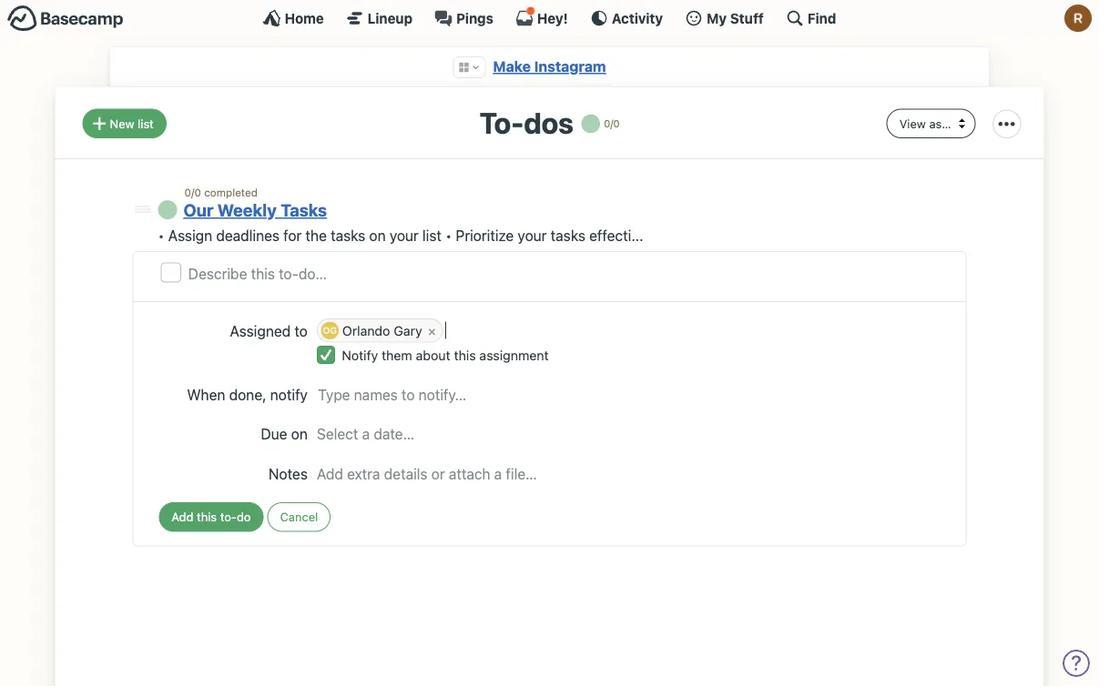 Task type: locate. For each thing, give the bounding box(es) containing it.
your right prioritize at the left top of page
[[518, 227, 547, 244]]

them
[[382, 348, 412, 363]]

our weekly tasks
[[183, 200, 327, 220]]

cancel
[[280, 510, 318, 524]]

1 vertical spatial list
[[422, 227, 441, 244]]

To-do name text field
[[188, 263, 953, 285]]

tasks up to-do name text box
[[551, 227, 585, 244]]

the
[[305, 227, 327, 244]]

this
[[454, 348, 476, 363]]

notify
[[270, 386, 308, 404]]

• assign deadlines for the tasks on your list • prioritize your tasks effecti... link
[[158, 227, 643, 244]]

hey! button
[[515, 6, 568, 27]]

tasks
[[331, 227, 365, 244], [551, 227, 585, 244]]

notes
[[269, 465, 308, 482]]

new
[[110, 116, 134, 130]]

hey!
[[537, 10, 568, 26]]

due
[[261, 426, 287, 443]]

0/0
[[604, 117, 619, 130], [184, 186, 201, 198]]

1 vertical spatial on
[[291, 426, 308, 443]]

for
[[283, 227, 302, 244]]

stuff
[[730, 10, 764, 26]]

tasks
[[281, 200, 327, 220]]

0 horizontal spatial 0/0
[[184, 186, 201, 198]]

1 horizontal spatial •
[[445, 227, 452, 244]]

list left prioritize at the left top of page
[[422, 227, 441, 244]]

home link
[[263, 9, 324, 27]]

instagram
[[534, 58, 606, 75]]

orlando
[[342, 323, 390, 338]]

about
[[416, 348, 450, 363]]

prioritize
[[456, 227, 514, 244]]

1 horizontal spatial on
[[369, 227, 386, 244]]

1 horizontal spatial tasks
[[551, 227, 585, 244]]

0 horizontal spatial tasks
[[331, 227, 365, 244]]

• left assign
[[158, 227, 164, 244]]

list
[[138, 116, 154, 130], [422, 227, 441, 244]]

ruby image
[[1064, 5, 1092, 32]]

pings
[[456, 10, 493, 26]]

Due on text field
[[317, 424, 940, 445]]

find
[[808, 10, 836, 26]]

when done, notify
[[187, 386, 308, 404]]

0 vertical spatial list
[[138, 116, 154, 130]]

Assigned to text field
[[444, 317, 940, 344]]

0 horizontal spatial list
[[138, 116, 154, 130]]

your
[[390, 227, 419, 244], [518, 227, 547, 244]]

when
[[187, 386, 225, 404]]

assigned
[[230, 322, 291, 340]]

make
[[493, 58, 531, 75]]

1 vertical spatial 0/0
[[184, 186, 201, 198]]

on
[[369, 227, 386, 244], [291, 426, 308, 443]]

your left prioritize at the left top of page
[[390, 227, 419, 244]]

1 horizontal spatial list
[[422, 227, 441, 244]]

0/0 right dos
[[604, 117, 619, 130]]

deadlines
[[216, 227, 280, 244]]

0 horizontal spatial your
[[390, 227, 419, 244]]

as…
[[929, 116, 951, 130]]

×
[[428, 323, 436, 338]]

0 vertical spatial 0/0
[[604, 117, 619, 130]]

1 horizontal spatial 0/0
[[604, 117, 619, 130]]

on right due
[[291, 426, 308, 443]]

• left prioritize at the left top of page
[[445, 227, 452, 244]]

on right the the
[[369, 227, 386, 244]]

0 horizontal spatial •
[[158, 227, 164, 244]]

1 horizontal spatial your
[[518, 227, 547, 244]]

new list
[[110, 116, 154, 130]]

gary
[[394, 323, 422, 338]]

done,
[[229, 386, 266, 404]]

view
[[899, 116, 926, 130]]

home
[[285, 10, 324, 26]]

•
[[158, 227, 164, 244], [445, 227, 452, 244]]

0/0 completed link
[[184, 186, 258, 198]]

weekly
[[217, 200, 277, 220]]

0 horizontal spatial on
[[291, 426, 308, 443]]

switch accounts image
[[7, 5, 124, 33]]

Notes text field
[[317, 463, 940, 485]]

tasks right the the
[[331, 227, 365, 244]]

0/0 up our
[[184, 186, 201, 198]]

0/0 for 0/0
[[604, 117, 619, 130]]

list right new
[[138, 116, 154, 130]]

None submit
[[159, 503, 264, 532]]

to
[[294, 322, 308, 340]]



Task type: vqa. For each thing, say whether or not it's contained in the screenshot.
Lineup
yes



Task type: describe. For each thing, give the bounding box(es) containing it.
lineup
[[368, 10, 413, 26]]

2 • from the left
[[445, 227, 452, 244]]

1 • from the left
[[158, 227, 164, 244]]

2 tasks from the left
[[551, 227, 585, 244]]

make instagram
[[493, 58, 606, 75]]

make instagram link
[[493, 58, 606, 75]]

notify them about this assignment
[[342, 348, 549, 363]]

orlando gary ×
[[342, 323, 436, 338]]

to-dos
[[480, 105, 573, 140]]

effecti...
[[589, 227, 643, 244]]

assigned to
[[230, 322, 308, 340]]

1 tasks from the left
[[331, 227, 365, 244]]

0/0 for 0/0 completed
[[184, 186, 201, 198]]

find button
[[786, 9, 836, 27]]

our
[[183, 200, 213, 220]]

assign
[[168, 227, 212, 244]]

When done, notify text field
[[317, 383, 940, 407]]

notify
[[342, 348, 378, 363]]

view as… button
[[887, 109, 976, 138]]

0 vertical spatial on
[[369, 227, 386, 244]]

my stuff
[[707, 10, 764, 26]]

2 your from the left
[[518, 227, 547, 244]]

activity link
[[590, 9, 663, 27]]

our weekly tasks link
[[183, 200, 327, 220]]

× link
[[422, 319, 442, 342]]

due on
[[261, 426, 308, 443]]

new list link
[[82, 109, 166, 138]]

• assign deadlines for the tasks on your list • prioritize your tasks effecti...
[[158, 227, 643, 244]]

completed
[[204, 186, 258, 198]]

lineup link
[[346, 9, 413, 27]]

1 your from the left
[[390, 227, 419, 244]]

my stuff button
[[685, 9, 764, 27]]

to-
[[480, 105, 524, 140]]

0/0 completed
[[184, 186, 258, 198]]

assignment
[[479, 348, 549, 363]]

main element
[[0, 0, 1099, 36]]

activity
[[612, 10, 663, 26]]

cancel button
[[267, 503, 331, 532]]

view as…
[[899, 116, 951, 130]]

my
[[707, 10, 727, 26]]

pings button
[[434, 9, 493, 27]]

dos
[[524, 105, 573, 140]]



